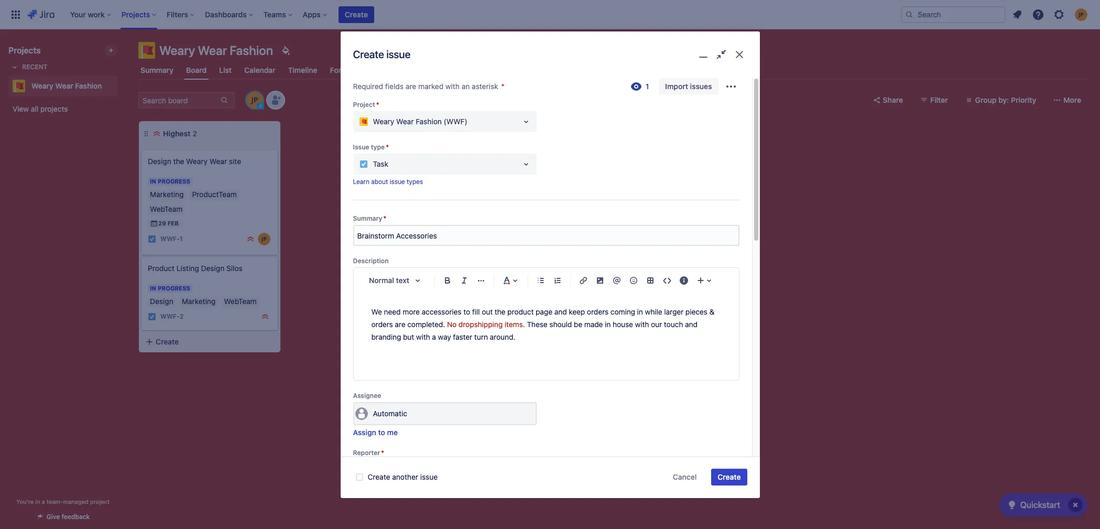 Task type: vqa. For each thing, say whether or not it's contained in the screenshot.
"inactive workflows"
no



Task type: describe. For each thing, give the bounding box(es) containing it.
reporter
[[353, 449, 380, 457]]

create issue
[[353, 48, 411, 61]]

silos
[[227, 264, 243, 273]]

keep
[[569, 307, 585, 316]]

to inside we need more accessories to fill out the product page and keep orders coming in while larger pieces & orders are completed.
[[464, 307, 470, 316]]

text
[[396, 276, 410, 285]]

more
[[403, 307, 420, 316]]

turn
[[475, 333, 488, 342]]

no
[[447, 320, 457, 329]]

timeline link
[[286, 61, 320, 80]]

james peterson image
[[246, 92, 263, 109]]

0 vertical spatial design
[[148, 157, 171, 166]]

james peterson image
[[258, 233, 271, 245]]

product
[[148, 264, 175, 273]]

wear up the view all projects "link"
[[55, 81, 73, 90]]

timeline
[[288, 66, 318, 74]]

project
[[90, 498, 110, 505]]

2 horizontal spatial create button
[[712, 469, 748, 486]]

normal text button
[[364, 269, 430, 292]]

wear left site
[[210, 157, 227, 166]]

quickstart button
[[1000, 494, 1088, 517]]

code snippet image
[[661, 274, 674, 287]]

list
[[219, 66, 232, 74]]

no dropshipping items.
[[447, 320, 525, 329]]

0 horizontal spatial the
[[173, 157, 184, 166]]

weary inside create issue dialog
[[373, 117, 395, 126]]

the inside we need more accessories to fill out the product page and keep orders coming in while larger pieces & orders are completed.
[[495, 307, 506, 316]]

create issue dialog
[[341, 31, 760, 529]]

primary element
[[6, 0, 902, 29]]

are inside we need more accessories to fill out the product page and keep orders coming in while larger pieces & orders are completed.
[[395, 320, 406, 329]]

create down wwf-2 link
[[156, 337, 179, 346]]

minimize image
[[696, 47, 711, 62]]

forms
[[330, 66, 352, 74]]

create banner
[[0, 0, 1101, 29]]

and inside these should be made in house with our touch and branding but with a way faster turn around.
[[685, 320, 698, 329]]

and inside we need more accessories to fill out the product page and keep orders coming in while larger pieces & orders are completed.
[[555, 307, 567, 316]]

types
[[407, 178, 423, 186]]

in for product listing design silos
[[150, 285, 156, 292]]

board
[[186, 65, 207, 74]]

pieces
[[686, 307, 708, 316]]

create another issue
[[368, 473, 438, 481]]

asterisk
[[472, 82, 499, 91]]

in for design the weary wear site
[[150, 178, 156, 185]]

task image
[[148, 235, 156, 243]]

give
[[47, 513, 60, 521]]

exit full screen image
[[714, 47, 729, 62]]

accessories
[[422, 307, 462, 316]]

* for reporter *
[[381, 449, 384, 457]]

import
[[666, 82, 689, 91]]

summary for summary *
[[353, 215, 383, 223]]

weary up the board
[[159, 43, 195, 58]]

another
[[392, 473, 419, 481]]

create button inside primary element
[[339, 6, 374, 23]]

1 vertical spatial fashion
[[75, 81, 102, 90]]

you're in a team-managed project
[[16, 498, 110, 505]]

fields
[[385, 82, 404, 91]]

link image
[[577, 274, 590, 287]]

made
[[585, 320, 603, 329]]

list link
[[217, 61, 234, 80]]

wwf- for 2
[[160, 313, 180, 321]]

highest 2
[[163, 129, 197, 138]]

2 for highest 2
[[193, 129, 197, 138]]

issues link
[[396, 61, 423, 80]]

out
[[482, 307, 493, 316]]

wwf-1 link
[[160, 235, 183, 244]]

projects
[[40, 104, 68, 113]]

0 horizontal spatial highest image
[[246, 235, 255, 243]]

1 horizontal spatial with
[[446, 82, 460, 91]]

type
[[371, 143, 385, 151]]

add people image
[[270, 94, 282, 106]]

0 vertical spatial orders
[[587, 307, 609, 316]]

a inside these should be made in house with our touch and branding but with a way faster turn around.
[[432, 333, 436, 342]]

give feedback button
[[30, 508, 96, 525]]

1 vertical spatial highest image
[[261, 313, 270, 321]]

required
[[353, 82, 383, 91]]

2 vertical spatial with
[[416, 333, 430, 342]]

automatic image
[[355, 408, 368, 420]]

0 vertical spatial issue
[[387, 48, 411, 61]]

cancel button
[[667, 469, 703, 486]]

we
[[372, 307, 382, 316]]

issue
[[353, 143, 370, 151]]

faster
[[453, 333, 473, 342]]

more image
[[725, 80, 738, 93]]

weary down highest 2 at the left of the page
[[186, 157, 208, 166]]

me
[[387, 428, 398, 437]]

projects
[[8, 46, 41, 55]]

assign
[[353, 428, 377, 437]]

dropshipping
[[459, 320, 503, 329]]

about
[[371, 178, 388, 186]]

normal text
[[369, 276, 410, 285]]

feedback
[[62, 513, 90, 521]]

Search board text field
[[140, 93, 219, 108]]

* for project *
[[376, 101, 379, 108]]

listing
[[177, 264, 199, 273]]

1
[[180, 235, 183, 243]]

discard & close image
[[733, 47, 748, 62]]

bullet list ⌘⇧8 image
[[535, 274, 547, 287]]

0 horizontal spatial create button
[[139, 332, 281, 351]]

we need more accessories to fill out the product page and keep orders coming in while larger pieces & orders are completed.
[[372, 307, 717, 329]]

view all projects
[[13, 104, 68, 113]]

29
[[158, 220, 166, 227]]

view
[[13, 104, 29, 113]]

0 horizontal spatial a
[[42, 498, 45, 505]]

wear inside create issue dialog
[[397, 117, 414, 126]]

page
[[536, 307, 553, 316]]

highest image
[[153, 130, 161, 138]]

0 vertical spatial are
[[406, 82, 417, 91]]

wwf-2
[[160, 313, 184, 321]]

search image
[[906, 10, 914, 19]]

to inside assign to me button
[[378, 428, 385, 437]]

all
[[31, 104, 38, 113]]

0 vertical spatial weary wear fashion
[[159, 43, 273, 58]]

wwf- for 1
[[160, 235, 180, 243]]

mention image
[[611, 274, 623, 287]]

normal
[[369, 276, 394, 285]]

give feedback
[[47, 513, 90, 521]]

* right 'asterisk'
[[502, 82, 505, 91]]

weary down recent
[[31, 81, 53, 90]]



Task type: locate. For each thing, give the bounding box(es) containing it.
0 vertical spatial a
[[432, 333, 436, 342]]

project *
[[353, 101, 379, 108]]

* right type
[[386, 143, 389, 151]]

fashion left (wwf) on the left top of the page
[[416, 117, 442, 126]]

import issues
[[666, 82, 712, 91]]

coming
[[611, 307, 636, 316]]

site
[[229, 157, 241, 166]]

weary down project *
[[373, 117, 395, 126]]

1 vertical spatial wwf-
[[160, 313, 180, 321]]

2 vertical spatial issue
[[420, 473, 438, 481]]

to left me
[[378, 428, 385, 437]]

wear
[[198, 43, 227, 58], [55, 81, 73, 90], [397, 117, 414, 126], [210, 157, 227, 166]]

bold ⌘b image
[[441, 274, 454, 287]]

table image
[[644, 274, 657, 287]]

the right out
[[495, 307, 506, 316]]

wear up the "list"
[[198, 43, 227, 58]]

2 right task image at the bottom of page
[[180, 313, 184, 321]]

* for summary *
[[384, 215, 387, 223]]

learn
[[353, 178, 370, 186]]

the down highest 2 at the left of the page
[[173, 157, 184, 166]]

Search field
[[902, 6, 1006, 23]]

1 vertical spatial and
[[685, 320, 698, 329]]

0 vertical spatial the
[[173, 157, 184, 166]]

in right made at the right of the page
[[605, 320, 611, 329]]

with left an
[[446, 82, 460, 91]]

and down pieces
[[685, 320, 698, 329]]

*
[[502, 82, 505, 91], [376, 101, 379, 108], [386, 143, 389, 151], [384, 215, 387, 223], [381, 449, 384, 457]]

weary wear fashion up the view all projects "link"
[[31, 81, 102, 90]]

2 vertical spatial in
[[35, 498, 40, 505]]

branding
[[372, 333, 401, 342]]

summary for summary
[[141, 66, 174, 74]]

house
[[613, 320, 633, 329]]

calendar link
[[242, 61, 278, 80]]

managed
[[63, 498, 89, 505]]

summary inside create issue dialog
[[353, 215, 383, 223]]

automatic
[[373, 409, 407, 418]]

1 vertical spatial progress
[[158, 285, 190, 292]]

in right you're
[[35, 498, 40, 505]]

but
[[403, 333, 414, 342]]

design
[[148, 157, 171, 166], [201, 264, 225, 273]]

0 vertical spatial in
[[150, 178, 156, 185]]

fill
[[472, 307, 480, 316]]

1 wwf- from the top
[[160, 235, 180, 243]]

summary
[[141, 66, 174, 74], [353, 215, 383, 223]]

in progress for product
[[150, 285, 190, 292]]

2 horizontal spatial fashion
[[416, 117, 442, 126]]

collapse recent projects image
[[8, 61, 21, 73]]

1 vertical spatial are
[[395, 320, 406, 329]]

1 vertical spatial weary wear fashion
[[31, 81, 102, 90]]

in progress for design
[[150, 178, 190, 185]]

1 horizontal spatial fashion
[[230, 43, 273, 58]]

issue type *
[[353, 143, 389, 151]]

1 vertical spatial design
[[201, 264, 225, 273]]

1 horizontal spatial weary wear fashion
[[159, 43, 273, 58]]

issues
[[691, 82, 712, 91]]

29 feb
[[158, 220, 179, 227]]

0 vertical spatial and
[[555, 307, 567, 316]]

* right reporter
[[381, 449, 384, 457]]

in down design the weary wear site
[[150, 178, 156, 185]]

1 vertical spatial in progress
[[150, 285, 190, 292]]

progress down design the weary wear site
[[158, 178, 190, 185]]

0 horizontal spatial with
[[416, 333, 430, 342]]

1 vertical spatial summary
[[353, 215, 383, 223]]

product listing design silos
[[148, 264, 243, 273]]

1 in progress from the top
[[150, 178, 190, 185]]

open image
[[520, 115, 533, 128]]

progress
[[158, 178, 190, 185], [158, 285, 190, 292]]

1 horizontal spatial create button
[[339, 6, 374, 23]]

* down learn about issue types
[[384, 215, 387, 223]]

1 horizontal spatial design
[[201, 264, 225, 273]]

2 horizontal spatial in
[[638, 307, 643, 316]]

create right cancel
[[718, 473, 741, 481]]

feb
[[168, 220, 179, 227]]

1 horizontal spatial in
[[605, 320, 611, 329]]

1 vertical spatial with
[[635, 320, 649, 329]]

in
[[150, 178, 156, 185], [150, 285, 156, 292]]

larger
[[665, 307, 684, 316]]

dismiss quickstart image
[[1068, 497, 1085, 513]]

design left the silos
[[201, 264, 225, 273]]

1 horizontal spatial highest image
[[261, 313, 270, 321]]

progress down the product at the left
[[158, 285, 190, 292]]

0 vertical spatial in progress
[[150, 178, 190, 185]]

0 horizontal spatial design
[[148, 157, 171, 166]]

tab list
[[132, 61, 1095, 80]]

issue up issues
[[387, 48, 411, 61]]

1 vertical spatial orders
[[372, 320, 393, 329]]

(wwf)
[[444, 117, 468, 126]]

in inside these should be made in house with our touch and branding but with a way faster turn around.
[[605, 320, 611, 329]]

0 vertical spatial progress
[[158, 178, 190, 185]]

summary inside tab list
[[141, 66, 174, 74]]

design the weary wear site
[[148, 157, 241, 166]]

task
[[373, 159, 389, 168]]

wwf-1
[[160, 235, 183, 243]]

and up should
[[555, 307, 567, 316]]

0 vertical spatial with
[[446, 82, 460, 91]]

1 vertical spatial 2
[[180, 313, 184, 321]]

1 vertical spatial create button
[[139, 332, 281, 351]]

0 horizontal spatial weary wear fashion
[[31, 81, 102, 90]]

1 horizontal spatial orders
[[587, 307, 609, 316]]

highest
[[163, 129, 191, 138]]

1 horizontal spatial 2
[[193, 129, 197, 138]]

team-
[[47, 498, 63, 505]]

an
[[462, 82, 470, 91]]

issue
[[387, 48, 411, 61], [390, 178, 405, 186], [420, 473, 438, 481]]

0 horizontal spatial 2
[[180, 313, 184, 321]]

emoji image
[[627, 274, 640, 287]]

2
[[193, 129, 197, 138], [180, 313, 184, 321]]

learn about issue types link
[[353, 178, 423, 186]]

fashion inside create issue dialog
[[416, 117, 442, 126]]

highest image
[[246, 235, 255, 243], [261, 313, 270, 321]]

2 wwf- from the top
[[160, 313, 180, 321]]

design down highest image
[[148, 157, 171, 166]]

touch
[[664, 320, 684, 329]]

with down completed.
[[416, 333, 430, 342]]

1 vertical spatial in
[[605, 320, 611, 329]]

1 progress from the top
[[158, 178, 190, 185]]

2 in from the top
[[150, 285, 156, 292]]

wwf-2 link
[[160, 312, 184, 321]]

numbered list ⌘⇧7 image
[[551, 274, 564, 287]]

1 vertical spatial in
[[150, 285, 156, 292]]

0 vertical spatial wwf-
[[160, 235, 180, 243]]

assignee
[[353, 392, 381, 400]]

completed.
[[408, 320, 445, 329]]

create button right cancel button
[[712, 469, 748, 486]]

more formatting image
[[475, 274, 487, 287]]

create up create issue
[[345, 10, 368, 19]]

wwf- down 29 feb
[[160, 235, 180, 243]]

0 vertical spatial in
[[638, 307, 643, 316]]

description
[[353, 257, 389, 265]]

1 in from the top
[[150, 178, 156, 185]]

0 vertical spatial to
[[464, 307, 470, 316]]

0 horizontal spatial to
[[378, 428, 385, 437]]

wwf- inside "link"
[[160, 235, 180, 243]]

in progress down design the weary wear site
[[150, 178, 190, 185]]

None text field
[[354, 226, 739, 245]]

progress for listing
[[158, 285, 190, 292]]

orders
[[587, 307, 609, 316], [372, 320, 393, 329]]

Description - Main content area, start typing to enter text. text field
[[372, 306, 721, 363]]

0 vertical spatial fashion
[[230, 43, 273, 58]]

to left fill
[[464, 307, 470, 316]]

issue for about
[[390, 178, 405, 186]]

calendar
[[244, 66, 276, 74]]

assign to me
[[353, 428, 398, 437]]

task image
[[148, 313, 156, 321]]

create button
[[339, 6, 374, 23], [139, 332, 281, 351], [712, 469, 748, 486]]

1 vertical spatial to
[[378, 428, 385, 437]]

create inside primary element
[[345, 10, 368, 19]]

open image
[[520, 158, 533, 170]]

weary
[[159, 43, 195, 58], [31, 81, 53, 90], [373, 117, 395, 126], [186, 157, 208, 166]]

create up 'required'
[[353, 48, 384, 61]]

1 horizontal spatial a
[[432, 333, 436, 342]]

1 horizontal spatial the
[[495, 307, 506, 316]]

0 vertical spatial create button
[[339, 6, 374, 23]]

wwf-
[[160, 235, 180, 243], [160, 313, 180, 321]]

a
[[432, 333, 436, 342], [42, 498, 45, 505]]

weary wear fashion up the "list"
[[159, 43, 273, 58]]

1 vertical spatial a
[[42, 498, 45, 505]]

1 horizontal spatial to
[[464, 307, 470, 316]]

0 horizontal spatial fashion
[[75, 81, 102, 90]]

a left team-
[[42, 498, 45, 505]]

learn about issue types
[[353, 178, 423, 186]]

are down need
[[395, 320, 406, 329]]

issue left types
[[390, 178, 405, 186]]

wear down fields
[[397, 117, 414, 126]]

these
[[527, 320, 548, 329]]

way
[[438, 333, 451, 342]]

0 horizontal spatial and
[[555, 307, 567, 316]]

and
[[555, 307, 567, 316], [685, 320, 698, 329]]

1 vertical spatial issue
[[390, 178, 405, 186]]

in progress
[[150, 178, 190, 185], [150, 285, 190, 292]]

2 progress from the top
[[158, 285, 190, 292]]

wwf- right task image at the bottom of page
[[160, 313, 180, 321]]

2 horizontal spatial with
[[635, 320, 649, 329]]

29 february 2024 image
[[150, 219, 158, 228], [150, 219, 158, 228]]

weary wear fashion (wwf)
[[373, 117, 468, 126]]

0 horizontal spatial orders
[[372, 320, 393, 329]]

2 right highest
[[193, 129, 197, 138]]

in left while
[[638, 307, 643, 316]]

add image, video, or file image
[[594, 274, 607, 287]]

in inside we need more accessories to fill out the product page and keep orders coming in while larger pieces & orders are completed.
[[638, 307, 643, 316]]

summary *
[[353, 215, 387, 223]]

summary link
[[138, 61, 176, 80]]

should
[[550, 320, 572, 329]]

create button up create issue
[[339, 6, 374, 23]]

around.
[[490, 333, 516, 342]]

check image
[[1006, 499, 1019, 511]]

while
[[645, 307, 663, 316]]

tab list containing board
[[132, 61, 1095, 80]]

import issues link
[[659, 78, 719, 95]]

jira image
[[27, 8, 54, 21], [27, 8, 54, 21]]

progress for the
[[158, 178, 190, 185]]

view all projects link
[[8, 100, 117, 119]]

in down the product at the left
[[150, 285, 156, 292]]

0 vertical spatial summary
[[141, 66, 174, 74]]

0 vertical spatial highest image
[[246, 235, 255, 243]]

issue for another
[[420, 473, 438, 481]]

a left way
[[432, 333, 436, 342]]

are down 'issues' link
[[406, 82, 417, 91]]

italic ⌘i image
[[458, 274, 471, 287]]

issues
[[398, 66, 420, 74]]

in progress down the product at the left
[[150, 285, 190, 292]]

reporter *
[[353, 449, 384, 457]]

required fields are marked with an asterisk *
[[353, 82, 505, 91]]

recent
[[22, 63, 47, 71]]

2 vertical spatial fashion
[[416, 117, 442, 126]]

info panel image
[[678, 274, 690, 287]]

assign to me button
[[353, 428, 398, 438]]

fashion
[[230, 43, 273, 58], [75, 81, 102, 90], [416, 117, 442, 126]]

1 vertical spatial the
[[495, 307, 506, 316]]

2 for wwf-2
[[180, 313, 184, 321]]

orders up made at the right of the page
[[587, 307, 609, 316]]

fashion up calendar
[[230, 43, 273, 58]]

the
[[173, 157, 184, 166], [495, 307, 506, 316]]

0 horizontal spatial summary
[[141, 66, 174, 74]]

summary up search board text field
[[141, 66, 174, 74]]

orders up the branding
[[372, 320, 393, 329]]

create button down wwf-2 link
[[139, 332, 281, 351]]

create down reporter *
[[368, 473, 390, 481]]

issue right the another
[[420, 473, 438, 481]]

0 horizontal spatial in
[[35, 498, 40, 505]]

1 horizontal spatial and
[[685, 320, 698, 329]]

summary down learn
[[353, 215, 383, 223]]

2 vertical spatial create button
[[712, 469, 748, 486]]

create
[[345, 10, 368, 19], [353, 48, 384, 61], [156, 337, 179, 346], [368, 473, 390, 481], [718, 473, 741, 481]]

2 in progress from the top
[[150, 285, 190, 292]]

with left our
[[635, 320, 649, 329]]

fashion up the view all projects "link"
[[75, 81, 102, 90]]

* right project
[[376, 101, 379, 108]]

0 vertical spatial 2
[[193, 129, 197, 138]]

1 horizontal spatial summary
[[353, 215, 383, 223]]



